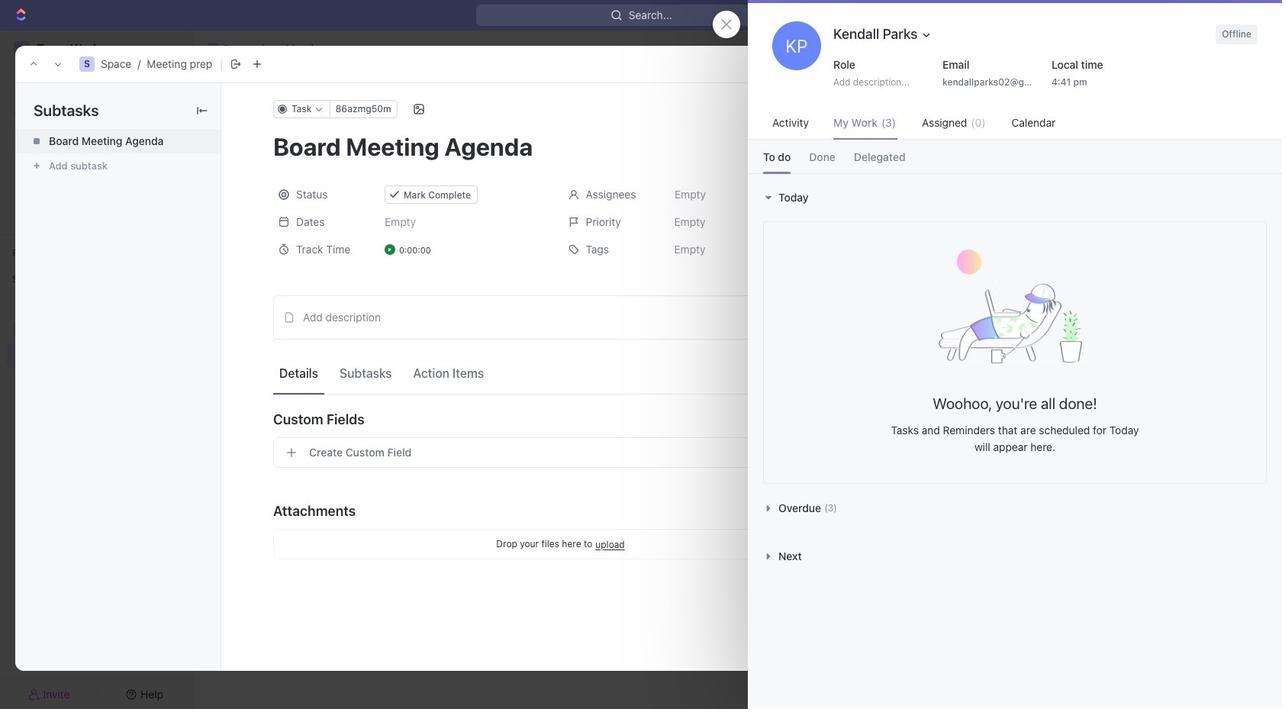 Task type: describe. For each thing, give the bounding box(es) containing it.
space, , element inside sidebar navigation
[[14, 322, 29, 337]]

invite user image
[[28, 687, 40, 701]]



Task type: vqa. For each thing, say whether or not it's contained in the screenshot.
the middle Team Space
no



Task type: locate. For each thing, give the bounding box(es) containing it.
1 vertical spatial space, , element
[[79, 56, 95, 72]]

0 vertical spatial space, , element
[[208, 43, 220, 55]]

tab list
[[748, 140, 1282, 173]]

space, , element
[[208, 43, 220, 55], [79, 56, 95, 72], [14, 322, 29, 337]]

Edit task name text field
[[273, 132, 848, 161]]

2 horizontal spatial space, , element
[[208, 43, 220, 55]]

1 horizontal spatial space, , element
[[79, 56, 95, 72]]

2 vertical spatial space, , element
[[14, 322, 29, 337]]

tab panel
[[748, 173, 1282, 580]]

0 horizontal spatial space, , element
[[14, 322, 29, 337]]

sidebar navigation
[[0, 31, 195, 709]]

task sidebar content section
[[900, 83, 1220, 671]]



